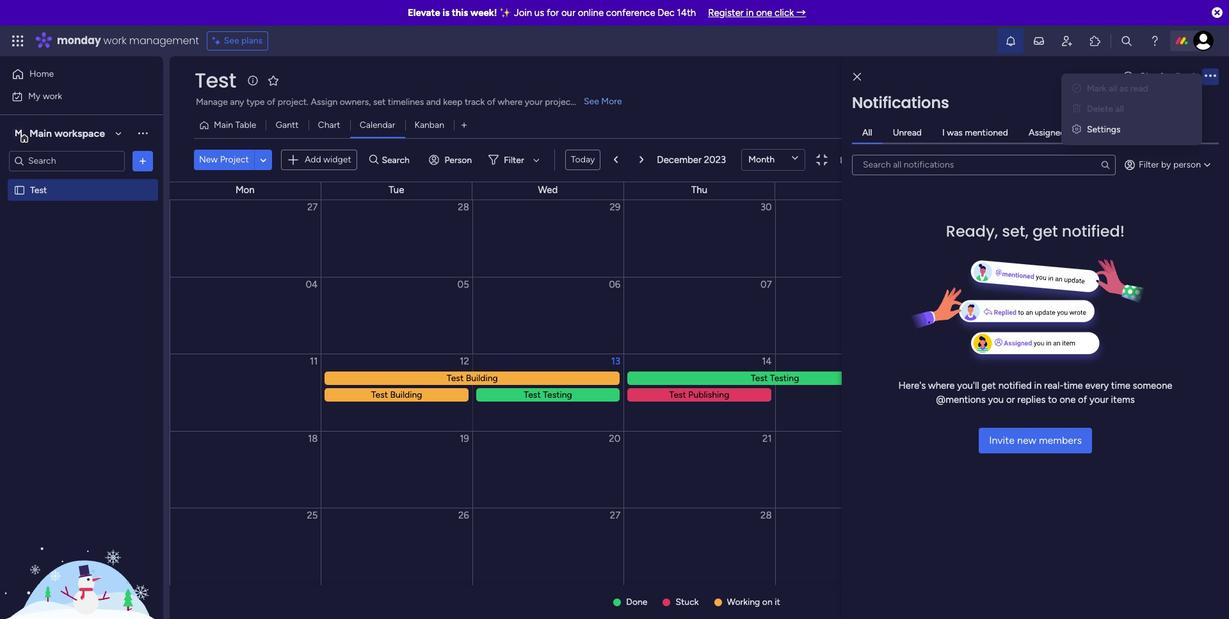 Task type: locate. For each thing, give the bounding box(es) containing it.
filter for filter by person
[[1139, 159, 1160, 170]]

you'll
[[958, 380, 980, 392]]

invite
[[1145, 75, 1167, 86], [990, 435, 1015, 447]]

0 vertical spatial see
[[224, 35, 239, 46]]

test inside list box
[[30, 185, 47, 196]]

filter button
[[484, 150, 544, 170]]

month
[[749, 154, 775, 165]]

i was mentioned
[[943, 127, 1009, 138]]

1 vertical spatial see
[[584, 96, 599, 107]]

my work button
[[8, 86, 138, 107]]

all left as on the right top of the page
[[1109, 83, 1118, 94]]

test up manage at the top of page
[[195, 66, 236, 95]]

main inside button
[[214, 120, 233, 131]]

i
[[943, 127, 945, 138]]

working on it
[[727, 598, 781, 608]]

us
[[535, 7, 545, 19]]

add view image
[[462, 121, 467, 130]]

it
[[775, 598, 781, 608]]

1 horizontal spatial see
[[584, 96, 599, 107]]

join
[[514, 7, 532, 19]]

new
[[1018, 435, 1037, 447]]

0 horizontal spatial test
[[30, 185, 47, 196]]

work right monday
[[103, 33, 127, 48]]

home
[[29, 69, 54, 79]]

to inside here's where you'll get notified in real-time every time someone @mentions you or replies to one of your items
[[1049, 395, 1058, 406]]

1 vertical spatial test
[[30, 185, 47, 196]]

register in one click →
[[708, 7, 806, 19]]

of right type
[[267, 97, 276, 108]]

0 vertical spatial your
[[525, 97, 543, 108]]

1 horizontal spatial your
[[1090, 395, 1109, 406]]

get right set,
[[1033, 221, 1058, 242]]

angle down image
[[260, 155, 267, 165]]

0 vertical spatial invite
[[1145, 75, 1167, 86]]

autopilot image
[[1117, 117, 1128, 133]]

0 vertical spatial work
[[103, 33, 127, 48]]

filter left arrow down icon
[[504, 155, 524, 166]]

1 vertical spatial to
[[1049, 395, 1058, 406]]

filter left by
[[1139, 159, 1160, 170]]

give feedback
[[1140, 71, 1198, 82]]

gantt button
[[266, 115, 308, 136]]

time up the items on the right of page
[[1112, 380, 1131, 392]]

work
[[103, 33, 127, 48], [43, 91, 62, 102]]

register in one click → link
[[708, 7, 806, 19]]

0 horizontal spatial invite
[[990, 435, 1015, 447]]

of right track
[[487, 97, 496, 108]]

14th
[[677, 7, 696, 19]]

plans
[[241, 35, 263, 46]]

1 vertical spatial options image
[[136, 155, 149, 167]]

1 vertical spatial work
[[43, 91, 62, 102]]

0 horizontal spatial work
[[43, 91, 62, 102]]

your down every
[[1090, 395, 1109, 406]]

None search field
[[852, 155, 1116, 175]]

register
[[708, 7, 744, 19]]

on
[[763, 598, 773, 608]]

see plans
[[224, 35, 263, 46]]

mark all as read menu item
[[1072, 81, 1193, 97]]

time
[[1064, 380, 1083, 392], [1112, 380, 1131, 392]]

any
[[230, 97, 244, 108]]

to down real-
[[1049, 395, 1058, 406]]

more
[[602, 96, 622, 107]]

0 horizontal spatial main
[[29, 127, 52, 139]]

test right public board icon
[[30, 185, 47, 196]]

james peterson image
[[1194, 31, 1214, 51]]

delete all
[[1088, 104, 1124, 115]]

all up autopilot image
[[1116, 104, 1124, 115]]

see for see more
[[584, 96, 599, 107]]

see left more
[[584, 96, 599, 107]]

see left plans
[[224, 35, 239, 46]]

december
[[657, 154, 702, 166]]

new project
[[199, 154, 249, 165]]

one left click
[[757, 7, 773, 19]]

owners,
[[340, 97, 371, 108]]

your inside here's where you'll get notified in real-time every time someone @mentions you or replies to one of your items
[[1090, 395, 1109, 406]]

2023
[[704, 154, 726, 166]]

filter
[[504, 155, 524, 166], [1139, 159, 1160, 170]]

main left table
[[214, 120, 233, 131]]

see inside button
[[224, 35, 239, 46]]

where
[[498, 97, 523, 108], [929, 380, 955, 392]]

1 vertical spatial where
[[929, 380, 955, 392]]

0 horizontal spatial get
[[982, 380, 997, 392]]

delete
[[1088, 104, 1114, 115]]

person
[[445, 155, 472, 166]]

work inside my work button
[[43, 91, 62, 102]]

dapulse integrations image
[[990, 121, 1000, 130]]

real-
[[1045, 380, 1064, 392]]

1 horizontal spatial where
[[929, 380, 955, 392]]

1 horizontal spatial main
[[214, 120, 233, 131]]

assigned
[[1029, 127, 1066, 138]]

your left project
[[525, 97, 543, 108]]

invite / 1 button
[[1121, 70, 1185, 91]]

filter inside button
[[1139, 159, 1160, 170]]

search everything image
[[1121, 35, 1134, 47]]

main right workspace image
[[29, 127, 52, 139]]

/
[[1170, 75, 1173, 86]]

1 horizontal spatial filter
[[1139, 159, 1160, 170]]

1 horizontal spatial options image
[[1205, 73, 1217, 82]]

Search in workspace field
[[27, 154, 107, 168]]

get inside here's where you'll get notified in real-time every time someone @mentions you or replies to one of your items
[[982, 380, 997, 392]]

lottie animation image
[[0, 491, 163, 620]]

apps image
[[1089, 35, 1102, 47]]

1 vertical spatial your
[[1090, 395, 1109, 406]]

stands.
[[576, 97, 605, 108]]

0 vertical spatial test
[[195, 66, 236, 95]]

filter inside popup button
[[504, 155, 524, 166]]

0 vertical spatial options image
[[1205, 73, 1217, 82]]

0 horizontal spatial in
[[747, 7, 754, 19]]

1
[[1175, 75, 1179, 86]]

0 horizontal spatial filter
[[504, 155, 524, 166]]

v2 delete line image
[[1073, 104, 1082, 115]]

mentioned
[[965, 127, 1009, 138]]

1 horizontal spatial invite
[[1145, 75, 1167, 86]]

show board description image
[[245, 74, 261, 87]]

list arrow image
[[614, 156, 618, 164]]

1 horizontal spatial in
[[1035, 380, 1042, 392]]

options image down workspace options image
[[136, 155, 149, 167]]

work right my
[[43, 91, 62, 102]]

is
[[443, 7, 450, 19]]

2 horizontal spatial of
[[1079, 395, 1088, 406]]

0 vertical spatial all
[[1109, 83, 1118, 94]]

ready,
[[947, 221, 999, 242]]

options image
[[1205, 73, 1217, 82], [136, 155, 149, 167]]

1 vertical spatial get
[[982, 380, 997, 392]]

1 horizontal spatial test
[[195, 66, 236, 95]]

in up replies
[[1035, 380, 1042, 392]]

add
[[305, 154, 321, 165]]

filter for filter
[[504, 155, 524, 166]]

items
[[1112, 395, 1135, 406]]

in right register
[[747, 7, 754, 19]]

1 vertical spatial one
[[1060, 395, 1076, 406]]

m
[[15, 128, 22, 139]]

tue
[[389, 184, 404, 196]]

✨
[[500, 7, 512, 19]]

to left me
[[1068, 127, 1077, 138]]

1 vertical spatial in
[[1035, 380, 1042, 392]]

main inside workspace selection element
[[29, 127, 52, 139]]

main for main table
[[214, 120, 233, 131]]

done
[[627, 598, 648, 608]]

dialog
[[842, 56, 1230, 620]]

work for monday
[[103, 33, 127, 48]]

1 horizontal spatial to
[[1068, 127, 1077, 138]]

filter by person button
[[1119, 155, 1219, 175]]

0 horizontal spatial time
[[1064, 380, 1083, 392]]

0 horizontal spatial where
[[498, 97, 523, 108]]

0 horizontal spatial one
[[757, 7, 773, 19]]

management
[[129, 33, 199, 48]]

1 horizontal spatial one
[[1060, 395, 1076, 406]]

by
[[1162, 159, 1172, 170]]

@mentions
[[937, 395, 986, 406]]

time left every
[[1064, 380, 1083, 392]]

kanban
[[415, 120, 445, 131]]

see more link
[[583, 95, 624, 108]]

set,
[[1003, 221, 1029, 242]]

in inside here's where you'll get notified in real-time every time someone @mentions you or replies to one of your items
[[1035, 380, 1042, 392]]

1 horizontal spatial time
[[1112, 380, 1131, 392]]

see
[[224, 35, 239, 46], [584, 96, 599, 107]]

options image right feedback
[[1205, 73, 1217, 82]]

invite members image
[[1061, 35, 1074, 47]]

kanban button
[[405, 115, 454, 136]]

help image
[[1149, 35, 1162, 47]]

0 vertical spatial one
[[757, 7, 773, 19]]

manage
[[196, 97, 228, 108]]

where up @mentions
[[929, 380, 955, 392]]

0 horizontal spatial see
[[224, 35, 239, 46]]

see plans button
[[207, 31, 268, 51]]

working
[[727, 598, 760, 608]]

settings
[[1088, 124, 1121, 135]]

option
[[0, 179, 163, 181]]

all for mark
[[1109, 83, 1118, 94]]

invite inside dialog
[[990, 435, 1015, 447]]

1 horizontal spatial work
[[103, 33, 127, 48]]

one down real-
[[1060, 395, 1076, 406]]

1 vertical spatial invite
[[990, 435, 1015, 447]]

type
[[247, 97, 265, 108]]

1 horizontal spatial get
[[1033, 221, 1058, 242]]

test list box
[[0, 177, 163, 374]]

0 horizontal spatial to
[[1049, 395, 1058, 406]]

of down every
[[1079, 395, 1088, 406]]

get up you
[[982, 380, 997, 392]]

me
[[1079, 127, 1092, 138]]

where right track
[[498, 97, 523, 108]]

of inside here's where you'll get notified in real-time every time someone @mentions you or replies to one of your items
[[1079, 395, 1088, 406]]

1 vertical spatial all
[[1116, 104, 1124, 115]]



Task type: describe. For each thing, give the bounding box(es) containing it.
see for see plans
[[224, 35, 239, 46]]

calendar
[[360, 120, 395, 131]]

stuck
[[676, 598, 699, 608]]

elevate is this week! ✨ join us for our online conference dec 14th
[[408, 7, 696, 19]]

and
[[426, 97, 441, 108]]

add to favorites image
[[267, 74, 280, 87]]

calendar button
[[350, 115, 405, 136]]

workspace options image
[[136, 127, 149, 140]]

0 vertical spatial where
[[498, 97, 523, 108]]

arrow down image
[[529, 152, 544, 168]]

notifications
[[852, 92, 950, 113]]

select product image
[[12, 35, 24, 47]]

set
[[373, 97, 386, 108]]

workspace image
[[12, 126, 25, 141]]

give
[[1140, 71, 1158, 82]]

feedback
[[1160, 71, 1198, 82]]

Search field
[[379, 151, 417, 169]]

notifications image
[[1005, 35, 1018, 47]]

for
[[547, 7, 559, 19]]

manage any type of project. assign owners, set timelines and keep track of where your project stands.
[[196, 97, 605, 108]]

0 vertical spatial to
[[1068, 127, 1077, 138]]

work for my
[[43, 91, 62, 102]]

today button
[[565, 150, 601, 170]]

v2 mark as read image
[[1073, 83, 1082, 94]]

this
[[452, 7, 468, 19]]

Search all notifications search field
[[852, 155, 1116, 175]]

invite new members
[[990, 435, 1082, 447]]

activity
[[1061, 75, 1092, 86]]

add widget button
[[281, 150, 357, 170]]

keep
[[443, 97, 463, 108]]

1 horizontal spatial of
[[487, 97, 496, 108]]

mark
[[1088, 83, 1107, 94]]

0 horizontal spatial of
[[267, 97, 276, 108]]

track
[[465, 97, 485, 108]]

widget
[[324, 154, 351, 165]]

ready, set, get notified!
[[947, 221, 1125, 242]]

invite new members button
[[979, 428, 1093, 454]]

see more
[[584, 96, 622, 107]]

search image
[[1101, 160, 1111, 170]]

mon
[[236, 184, 255, 196]]

delete all menu item
[[1072, 102, 1193, 117]]

today
[[571, 154, 595, 165]]

filter by person
[[1139, 159, 1202, 170]]

0 vertical spatial get
[[1033, 221, 1058, 242]]

list arrow image
[[640, 156, 644, 164]]

new
[[199, 154, 218, 165]]

home button
[[8, 64, 138, 85]]

monday
[[57, 33, 101, 48]]

assign
[[311, 97, 338, 108]]

table
[[235, 120, 256, 131]]

activity button
[[1056, 70, 1116, 91]]

dapulse admin menu image
[[1073, 124, 1082, 135]]

invite for invite new members
[[990, 435, 1015, 447]]

every
[[1086, 380, 1109, 392]]

0 horizontal spatial options image
[[136, 155, 149, 167]]

invite / 1
[[1145, 75, 1179, 86]]

my work
[[28, 91, 62, 102]]

conference
[[606, 7, 656, 19]]

notified!
[[1062, 221, 1125, 242]]

2 time from the left
[[1112, 380, 1131, 392]]

one inside here's where you'll get notified in real-time every time someone @mentions you or replies to one of your items
[[1060, 395, 1076, 406]]

monday work management
[[57, 33, 199, 48]]

mark all as read
[[1088, 83, 1149, 94]]

chart
[[318, 120, 341, 131]]

click
[[775, 7, 794, 19]]

replies
[[1018, 395, 1046, 406]]

here's where you'll get notified in real-time every time someone @mentions you or replies to one of your items
[[899, 380, 1173, 406]]

lottie animation element
[[0, 491, 163, 620]]

all
[[863, 127, 873, 138]]

v2 search image
[[369, 153, 379, 167]]

person
[[1174, 159, 1202, 170]]

main workspace
[[29, 127, 105, 139]]

december 2023
[[657, 154, 726, 166]]

thu
[[692, 184, 708, 196]]

elevate
[[408, 7, 440, 19]]

project
[[220, 154, 249, 165]]

collapse board header image
[[1197, 120, 1207, 131]]

person button
[[424, 150, 480, 170]]

dialog containing notifications
[[842, 56, 1230, 620]]

new project button
[[194, 150, 254, 170]]

as
[[1120, 83, 1129, 94]]

all for delete
[[1116, 104, 1124, 115]]

1 time from the left
[[1064, 380, 1083, 392]]

assigned to me
[[1029, 127, 1092, 138]]

inbox image
[[1033, 35, 1046, 47]]

chart button
[[308, 115, 350, 136]]

you
[[989, 395, 1004, 406]]

dec
[[658, 7, 675, 19]]

unread
[[893, 127, 922, 138]]

public board image
[[13, 184, 26, 196]]

→
[[797, 7, 806, 19]]

0 horizontal spatial your
[[525, 97, 543, 108]]

someone
[[1133, 380, 1173, 392]]

invite for invite / 1
[[1145, 75, 1167, 86]]

read
[[1131, 83, 1149, 94]]

here's
[[899, 380, 926, 392]]

integrate
[[1005, 120, 1042, 131]]

online
[[578, 7, 604, 19]]

0 vertical spatial in
[[747, 7, 754, 19]]

where inside here's where you'll get notified in real-time every time someone @mentions you or replies to one of your items
[[929, 380, 955, 392]]

Test field
[[192, 66, 239, 95]]

give feedback button
[[1117, 67, 1203, 87]]

workspace selection element
[[12, 126, 107, 143]]

main table
[[214, 120, 256, 131]]

week!
[[471, 7, 497, 19]]

was
[[947, 127, 963, 138]]

main for main workspace
[[29, 127, 52, 139]]



Task type: vqa. For each thing, say whether or not it's contained in the screenshot.
2nd Due date field from the top
no



